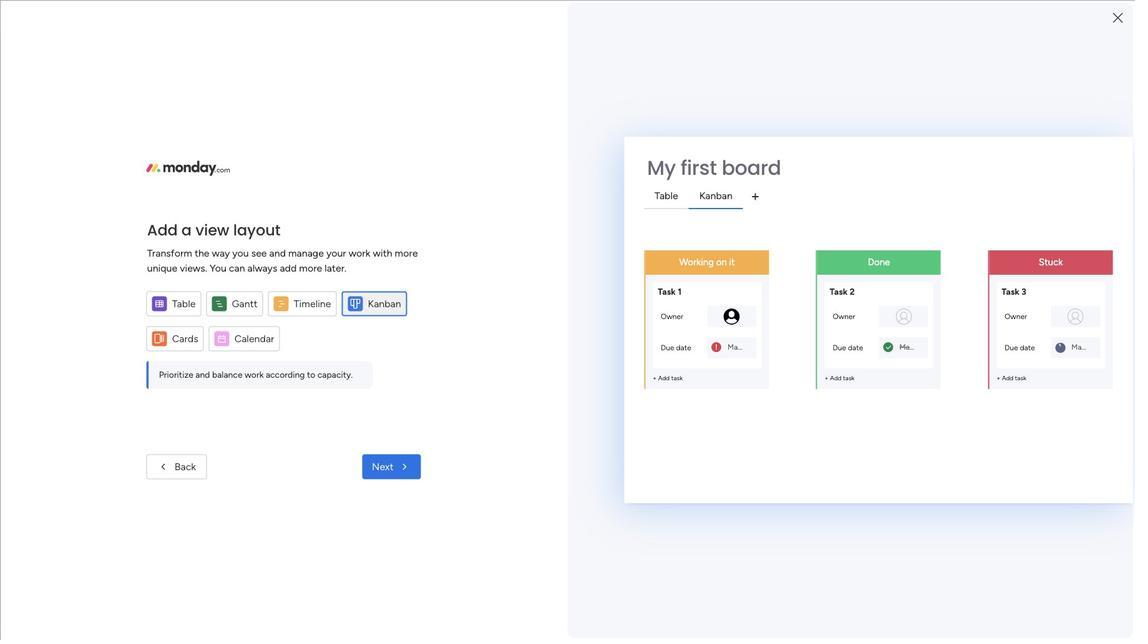 Task type: vqa. For each thing, say whether or not it's contained in the screenshot.
PROJECT.
no



Task type: describe. For each thing, give the bounding box(es) containing it.
track personal tasks and reminders here
[[457, 478, 635, 490]]

due for done
[[833, 343, 847, 352]]

j
[[815, 357, 817, 367]]

monday.com
[[1009, 325, 1060, 335]]

prioritize
[[159, 369, 194, 380]]

install our mobile app
[[232, 293, 327, 305]]

+ add task for done
[[825, 374, 855, 382]]

cards
[[172, 332, 198, 344]]

and inside transform the way you see and manage your work with more unique views. you can always add more later.
[[269, 247, 286, 259]]

+ add task for stuck
[[997, 374, 1027, 382]]

layout
[[233, 219, 281, 240]]

prioritize and balance work according to capacity.
[[159, 369, 353, 380]]

invite
[[232, 213, 257, 225]]

view
[[196, 219, 230, 240]]

learn inside help center learn and get support
[[967, 385, 988, 395]]

how inside getting started learn how monday.com works
[[990, 325, 1007, 335]]

getting started learn how monday.com works
[[967, 311, 1085, 335]]

help center element
[[917, 358, 1105, 408]]

balance
[[212, 369, 243, 380]]

enable
[[232, 267, 262, 279]]

add for done
[[831, 374, 842, 382]]

my first board
[[648, 154, 782, 182]]

tasks for private
[[281, 355, 308, 368]]

personal
[[484, 478, 522, 490]]

way
[[212, 247, 230, 259]]

center
[[988, 371, 1014, 381]]

working
[[680, 257, 714, 268]]

desktop
[[264, 267, 300, 279]]

date for stuck
[[1021, 343, 1036, 352]]

enable desktop notifications
[[232, 267, 359, 279]]

back button
[[147, 454, 207, 479]]

learn & get inspired
[[917, 275, 1007, 287]]

work inside transform the way you see and manage your work with more unique views. you can always add more later.
[[349, 247, 371, 259]]

cards button
[[147, 326, 204, 351]]

for quick access
[[824, 356, 887, 367]]

the
[[195, 247, 210, 259]]

task 1
[[658, 286, 682, 297]]

learn inside getting started learn how monday.com works
[[967, 325, 988, 335]]

started
[[1000, 311, 1029, 321]]

timeline
[[294, 297, 331, 309]]

timeline button
[[268, 291, 337, 316]]

manage
[[288, 247, 324, 259]]

according
[[266, 369, 305, 380]]

our
[[260, 293, 275, 305]]

task 3
[[1002, 286, 1027, 297]]

due for stuck
[[1005, 343, 1019, 352]]

kanban button
[[342, 291, 408, 316]]

you
[[210, 262, 227, 274]]

gantt
[[232, 297, 258, 309]]

on
[[717, 257, 727, 268]]

use
[[767, 356, 782, 367]]

always
[[248, 262, 278, 274]]

1 horizontal spatial lottie animation element
[[564, 30, 915, 77]]

add
[[280, 262, 297, 274]]

back
[[175, 461, 196, 472]]

my for my first board
[[648, 154, 676, 182]]

quick
[[837, 356, 858, 367]]

2
[[850, 286, 855, 297]]

table button
[[147, 291, 201, 316]]

1 image
[[924, 1, 935, 15]]

task for stuck
[[1016, 374, 1027, 382]]

owner for stuck
[[1005, 312, 1028, 321]]

getting
[[967, 311, 998, 321]]

to
[[307, 369, 316, 380]]

tasks for personal
[[524, 478, 547, 490]]

due date for working on it
[[661, 343, 692, 352]]

add for working on it
[[659, 374, 670, 382]]

add for stuck
[[1003, 374, 1014, 382]]

1 vertical spatial lottie animation element
[[0, 514, 159, 640]]

1 horizontal spatial more
[[395, 247, 418, 259]]

+ for stuck
[[997, 374, 1001, 382]]

date for working on it
[[677, 343, 692, 352]]

quick search results list box
[[205, 603, 887, 640]]

later.
[[325, 262, 347, 274]]

close my private tasks image
[[205, 354, 220, 369]]

a for invite
[[259, 213, 264, 225]]

and up new task
[[550, 478, 566, 490]]

task 2
[[830, 286, 855, 297]]

table
[[172, 297, 196, 309]]

reminders
[[569, 478, 613, 490]]

calendar button
[[209, 326, 280, 351]]

owner for working on it
[[661, 312, 684, 321]]

can
[[229, 262, 245, 274]]

here
[[616, 478, 635, 490]]

getting started element
[[917, 298, 1105, 348]]

for
[[824, 356, 835, 367]]

+ for done
[[825, 374, 829, 382]]

first
[[681, 154, 717, 182]]

0 vertical spatial works
[[319, 159, 345, 171]]

&
[[945, 275, 951, 287]]



Task type: locate. For each thing, give the bounding box(es) containing it.
0 vertical spatial my
[[648, 154, 676, 182]]

get right &
[[954, 275, 969, 287]]

1 + add task from the left
[[653, 374, 683, 382]]

task
[[658, 286, 676, 297], [830, 286, 848, 297], [1002, 286, 1020, 297]]

stuck
[[1040, 257, 1064, 268]]

work
[[349, 247, 371, 259], [245, 369, 264, 380]]

due down getting started learn how monday.com works
[[1005, 343, 1019, 352]]

and
[[269, 247, 286, 259], [196, 369, 210, 380], [990, 385, 1005, 395], [550, 478, 566, 490]]

1 horizontal spatial +
[[825, 374, 829, 382]]

owner down the task 1
[[661, 312, 684, 321]]

0 horizontal spatial work
[[245, 369, 264, 380]]

and up add
[[269, 247, 286, 259]]

access
[[861, 356, 887, 367]]

app
[[310, 293, 327, 305]]

works right the monday.com
[[1062, 325, 1085, 335]]

kanban
[[368, 297, 401, 309]]

help
[[967, 371, 985, 381]]

how left monday
[[259, 159, 278, 171]]

0 vertical spatial lottie animation image
[[564, 30, 915, 77]]

0 horizontal spatial owner
[[661, 312, 684, 321]]

upload your photo
[[232, 240, 315, 252]]

list box
[[0, 146, 159, 338]]

invite a co-builder
[[232, 213, 313, 225]]

due for working on it
[[661, 343, 675, 352]]

0 horizontal spatial date
[[677, 343, 692, 352]]

works inside getting started learn how monday.com works
[[1062, 325, 1085, 335]]

due date for done
[[833, 343, 864, 352]]

2 date from the left
[[849, 343, 864, 352]]

illustration image
[[626, 127, 814, 314]]

1 horizontal spatial tasks
[[524, 478, 547, 490]]

next
[[372, 461, 394, 472]]

2 horizontal spatial +
[[997, 374, 1001, 382]]

0 horizontal spatial tasks
[[281, 355, 308, 368]]

task for done
[[830, 286, 848, 297]]

views.
[[180, 262, 207, 274]]

1 horizontal spatial get
[[1007, 385, 1020, 395]]

how
[[259, 159, 278, 171], [990, 325, 1007, 335]]

new
[[537, 506, 555, 517]]

0 horizontal spatial how
[[259, 159, 278, 171]]

0 horizontal spatial a
[[182, 219, 192, 240]]

your up add
[[266, 240, 286, 252]]

capacity.
[[318, 369, 353, 380]]

upload
[[232, 240, 264, 252]]

my
[[648, 154, 676, 182], [223, 355, 239, 368]]

0 horizontal spatial + add task
[[653, 374, 683, 382]]

learn down getting
[[967, 325, 988, 335]]

kendall parks image
[[1101, 5, 1121, 25]]

1 owner from the left
[[661, 312, 684, 321]]

0 horizontal spatial more
[[299, 262, 322, 274]]

it
[[730, 257, 735, 268]]

my up balance on the left bottom of page
[[223, 355, 239, 368]]

work left with
[[349, 247, 371, 259]]

2 owner from the left
[[833, 312, 856, 321]]

+
[[653, 374, 657, 382], [825, 374, 829, 382], [997, 374, 1001, 382]]

your inside transform the way you see and manage your work with more unique views. you can always add more later.
[[327, 247, 346, 259]]

learn up invite
[[232, 159, 256, 171]]

unique
[[147, 262, 177, 274]]

a left view at the top of page
[[182, 219, 192, 240]]

1 horizontal spatial owner
[[833, 312, 856, 321]]

owner down 'task 2'
[[833, 312, 856, 321]]

works right monday
[[319, 159, 345, 171]]

2 horizontal spatial task
[[1002, 286, 1020, 297]]

0 horizontal spatial task
[[658, 286, 676, 297]]

tasks
[[281, 355, 308, 368], [524, 478, 547, 490]]

1 horizontal spatial due
[[833, 343, 847, 352]]

2 due from the left
[[833, 343, 847, 352]]

and left balance on the left bottom of page
[[196, 369, 210, 380]]

task left 1
[[658, 286, 676, 297]]

0 horizontal spatial my
[[223, 355, 239, 368]]

1 due date from the left
[[661, 343, 692, 352]]

my private tasks
[[223, 355, 308, 368]]

photo
[[288, 240, 315, 252]]

1 horizontal spatial works
[[1062, 325, 1085, 335]]

2 task from the left
[[830, 286, 848, 297]]

2 horizontal spatial date
[[1021, 343, 1036, 352]]

tasks up according
[[281, 355, 308, 368]]

1 vertical spatial tasks
[[524, 478, 547, 490]]

task left 3
[[1002, 286, 1020, 297]]

2 + from the left
[[825, 374, 829, 382]]

and down center
[[990, 385, 1005, 395]]

you
[[232, 247, 249, 259]]

private
[[242, 355, 278, 368]]

2 horizontal spatial due date
[[1005, 343, 1036, 352]]

a left co-
[[259, 213, 264, 225]]

task for stuck
[[1002, 286, 1020, 297]]

0 horizontal spatial due date
[[661, 343, 692, 352]]

learn
[[232, 159, 256, 171], [917, 275, 942, 287], [967, 325, 988, 335], [967, 385, 988, 395]]

3 task from the left
[[1002, 286, 1020, 297]]

+ add task for working on it
[[653, 374, 683, 382]]

co-
[[267, 213, 282, 225]]

1 horizontal spatial work
[[349, 247, 371, 259]]

work down 'private'
[[245, 369, 264, 380]]

due down the task 1
[[661, 343, 675, 352]]

owner up the monday.com
[[1005, 312, 1028, 321]]

task for done
[[844, 374, 855, 382]]

more down manage
[[299, 262, 322, 274]]

0 vertical spatial work
[[349, 247, 371, 259]]

1 due from the left
[[661, 343, 675, 352]]

3 + from the left
[[997, 374, 1001, 382]]

3 + add task from the left
[[997, 374, 1027, 382]]

1 vertical spatial my
[[223, 355, 239, 368]]

how down started
[[990, 325, 1007, 335]]

transform the way you see and manage your work with more unique views. you can always add more later.
[[147, 247, 418, 274]]

0 horizontal spatial lottie animation element
[[0, 514, 159, 640]]

monday
[[280, 159, 316, 171]]

with
[[373, 247, 393, 259]]

1 horizontal spatial a
[[259, 213, 264, 225]]

1 horizontal spatial lottie animation image
[[564, 30, 915, 77]]

option
[[0, 148, 159, 150]]

support
[[1022, 385, 1053, 395]]

1 horizontal spatial task
[[830, 286, 848, 297]]

1 horizontal spatial date
[[849, 343, 864, 352]]

get down center
[[1007, 385, 1020, 395]]

0 horizontal spatial lottie animation image
[[0, 514, 159, 640]]

1
[[678, 286, 682, 297]]

1 task from the left
[[658, 286, 676, 297]]

add
[[147, 219, 178, 240], [659, 374, 670, 382], [831, 374, 842, 382], [1003, 374, 1014, 382]]

3 owner from the left
[[1005, 312, 1028, 321]]

your up later.
[[327, 247, 346, 259]]

date down the monday.com
[[1021, 343, 1036, 352]]

your
[[266, 240, 286, 252], [327, 247, 346, 259]]

a for add
[[182, 219, 192, 240]]

2 horizontal spatial due
[[1005, 343, 1019, 352]]

track
[[457, 478, 481, 490]]

2 horizontal spatial + add task
[[997, 374, 1027, 382]]

gantt button
[[206, 291, 263, 316]]

task left 2
[[830, 286, 848, 297]]

due
[[661, 343, 675, 352], [833, 343, 847, 352], [1005, 343, 1019, 352]]

1 horizontal spatial my
[[648, 154, 676, 182]]

my for my private tasks
[[223, 355, 239, 368]]

1 vertical spatial work
[[245, 369, 264, 380]]

0 horizontal spatial get
[[954, 275, 969, 287]]

0 horizontal spatial works
[[319, 159, 345, 171]]

0 vertical spatial how
[[259, 159, 278, 171]]

learn how monday works
[[232, 159, 345, 171]]

done
[[868, 257, 891, 268]]

date up for quick access
[[849, 343, 864, 352]]

install
[[232, 293, 258, 305]]

0 horizontal spatial due
[[661, 343, 675, 352]]

1 horizontal spatial due date
[[833, 343, 864, 352]]

0 horizontal spatial your
[[266, 240, 286, 252]]

new task
[[537, 506, 573, 517]]

templates image image
[[929, 94, 1093, 180]]

1 vertical spatial more
[[299, 262, 322, 274]]

2 horizontal spatial owner
[[1005, 312, 1028, 321]]

learn left &
[[917, 275, 942, 287]]

due date for stuck
[[1005, 343, 1036, 352]]

0 vertical spatial lottie animation element
[[564, 30, 915, 77]]

owner for done
[[833, 312, 856, 321]]

due date
[[661, 343, 692, 352], [833, 343, 864, 352], [1005, 343, 1036, 352]]

0 vertical spatial tasks
[[281, 355, 308, 368]]

a
[[259, 213, 264, 225], [182, 219, 192, 240]]

2 due date from the left
[[833, 343, 864, 352]]

0 vertical spatial more
[[395, 247, 418, 259]]

calendar
[[235, 332, 274, 344]]

mobile
[[278, 293, 308, 305]]

0 vertical spatial get
[[954, 275, 969, 287]]

learn down help
[[967, 385, 988, 395]]

1 horizontal spatial + add task
[[825, 374, 855, 382]]

and inside help center learn and get support
[[990, 385, 1005, 395]]

3 due date from the left
[[1005, 343, 1036, 352]]

owner
[[661, 312, 684, 321], [833, 312, 856, 321], [1005, 312, 1028, 321]]

date down 1
[[677, 343, 692, 352]]

1 + from the left
[[653, 374, 657, 382]]

3 date from the left
[[1021, 343, 1036, 352]]

0 horizontal spatial +
[[653, 374, 657, 382]]

inspired
[[971, 275, 1007, 287]]

3
[[1022, 286, 1027, 297]]

+ for working on it
[[653, 374, 657, 382]]

next button
[[362, 454, 421, 479]]

working on it
[[680, 257, 735, 268]]

task for working on it
[[658, 286, 676, 297]]

board
[[722, 154, 782, 182]]

task for working on it
[[672, 374, 683, 382]]

lottie animation image
[[564, 30, 915, 77], [0, 514, 159, 640]]

lottie animation element
[[564, 30, 915, 77], [0, 514, 159, 640]]

1 vertical spatial lottie animation image
[[0, 514, 159, 640]]

due date down the monday.com
[[1005, 343, 1036, 352]]

tasks up "new"
[[524, 478, 547, 490]]

1 horizontal spatial how
[[990, 325, 1007, 335]]

add a view layout
[[147, 219, 281, 240]]

progress bar
[[787, 107, 802, 112]]

builder
[[282, 213, 313, 225]]

logo image
[[147, 161, 230, 176]]

notifications
[[303, 267, 359, 279]]

help center learn and get support
[[967, 371, 1053, 395]]

1 vertical spatial how
[[990, 325, 1007, 335]]

1 vertical spatial get
[[1007, 385, 1020, 395]]

get inside help center learn and get support
[[1007, 385, 1020, 395]]

due date up quick
[[833, 343, 864, 352]]

3 due from the left
[[1005, 343, 1019, 352]]

1 horizontal spatial your
[[327, 247, 346, 259]]

1 date from the left
[[677, 343, 692, 352]]

more
[[395, 247, 418, 259], [299, 262, 322, 274]]

2 + add task from the left
[[825, 374, 855, 382]]

+ add task
[[653, 374, 683, 382], [825, 374, 855, 382], [997, 374, 1027, 382]]

date for done
[[849, 343, 864, 352]]

transform
[[147, 247, 192, 259]]

more right with
[[395, 247, 418, 259]]

due up quick
[[833, 343, 847, 352]]

1 vertical spatial works
[[1062, 325, 1085, 335]]

new task button
[[514, 502, 578, 522], [514, 502, 578, 522]]

see
[[251, 247, 267, 259]]

my left first at the top right of page
[[648, 154, 676, 182]]

date
[[677, 343, 692, 352], [849, 343, 864, 352], [1021, 343, 1036, 352]]

due date down 1
[[661, 343, 692, 352]]



